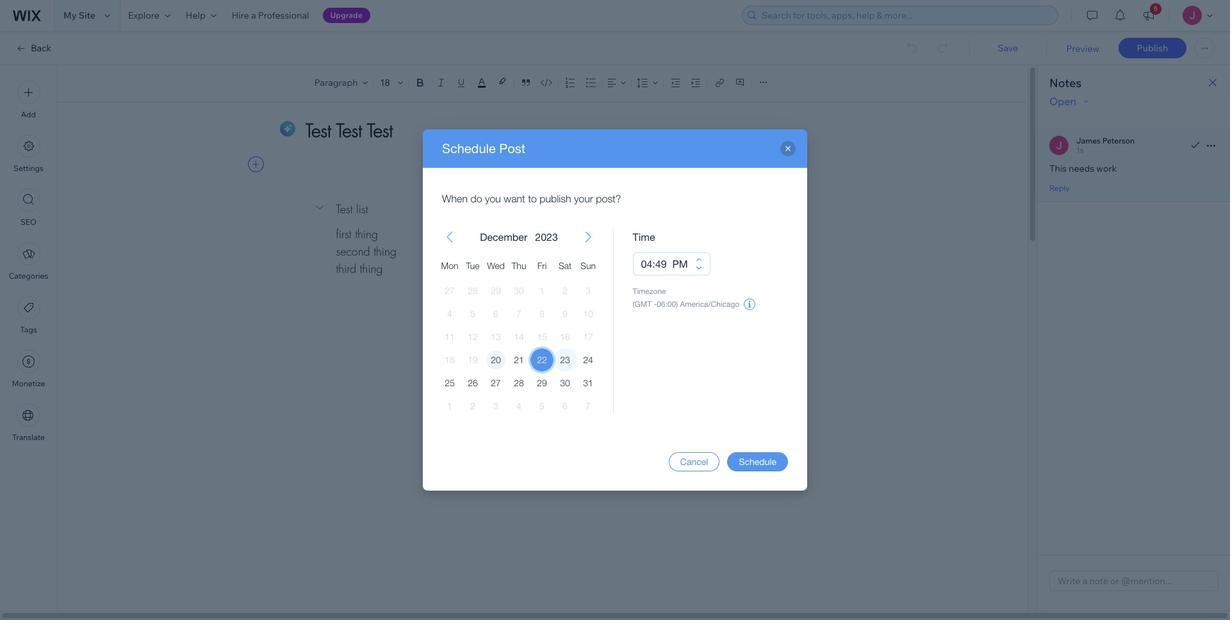 Task type: locate. For each thing, give the bounding box(es) containing it.
fri
[[538, 260, 547, 271]]

tags button
[[17, 296, 40, 335]]

timezone
[[633, 287, 666, 296]]

row containing mon
[[439, 249, 600, 280]]

open
[[1050, 95, 1077, 108]]

settings button
[[14, 135, 44, 173]]

tue
[[466, 260, 480, 271]]

monetize
[[12, 379, 45, 389]]

add button
[[17, 81, 40, 119]]

thing right second
[[374, 244, 397, 259]]

publish button
[[1119, 38, 1187, 58]]

Search for tools, apps, help & more... field
[[758, 6, 1055, 24]]

0 vertical spatial schedule
[[442, 141, 496, 156]]

hire a professional
[[232, 10, 309, 21]]

alert
[[476, 230, 562, 245]]

work
[[1097, 163, 1118, 174]]

menu
[[0, 73, 57, 450]]

row group
[[423, 280, 615, 433]]

america/chicago
[[681, 300, 740, 309]]

1 row from the top
[[439, 249, 600, 280]]

schedule inside button
[[739, 457, 777, 467]]

schedule right cancel
[[739, 457, 777, 467]]

preview
[[1067, 43, 1100, 54]]

monetize button
[[12, 350, 45, 389]]

row containing 20
[[439, 349, 600, 372]]

5 row from the top
[[439, 349, 600, 372]]

publish
[[1138, 42, 1169, 54]]

pm
[[673, 258, 688, 270]]

5
[[1155, 4, 1158, 13]]

0 horizontal spatial schedule
[[442, 141, 496, 156]]

resolve note image
[[1189, 138, 1204, 153]]

categories button
[[9, 242, 48, 281]]

when
[[442, 193, 468, 205]]

5 button
[[1135, 0, 1164, 31]]

None field
[[638, 253, 673, 275]]

help
[[186, 10, 206, 21]]

site
[[79, 10, 95, 21]]

schedule
[[442, 141, 496, 156], [739, 457, 777, 467]]

professional
[[258, 10, 309, 21]]

settings
[[14, 163, 44, 173]]

time
[[633, 231, 656, 243]]

this needs work
[[1050, 163, 1118, 174]]

29
[[537, 378, 547, 389]]

third
[[336, 262, 357, 276]]

1 horizontal spatial schedule
[[739, 457, 777, 467]]

publish
[[540, 193, 572, 205]]

(gmt -06:00) america/chicago
[[633, 300, 740, 309]]

your
[[574, 193, 594, 205]]

6 row from the top
[[439, 372, 600, 395]]

row
[[439, 249, 600, 280], [439, 280, 600, 303], [439, 303, 600, 326], [439, 326, 600, 349], [439, 349, 600, 372], [439, 372, 600, 395], [439, 395, 600, 418]]

test list
[[336, 202, 368, 216]]

sun
[[581, 260, 596, 271]]

thing up second
[[355, 227, 378, 242]]

1 vertical spatial thing
[[374, 244, 397, 259]]

grid
[[423, 214, 615, 433]]

thing right third
[[360, 262, 383, 276]]

explore
[[128, 10, 160, 21]]

upgrade
[[331, 10, 363, 20]]

note created by: james peterson element
[[1077, 136, 1136, 146]]

7 row from the top
[[439, 395, 600, 418]]

open button
[[1050, 94, 1092, 109]]

30
[[560, 378, 570, 389]]

reply button
[[1050, 182, 1070, 194]]

sat
[[559, 260, 572, 271]]

row containing 25
[[439, 372, 600, 395]]

my site
[[63, 10, 95, 21]]

translate
[[12, 433, 45, 442]]

schedule left post
[[442, 141, 496, 156]]

upgrade button
[[323, 8, 370, 23]]

post?
[[596, 193, 622, 205]]

schedule for schedule post
[[442, 141, 496, 156]]

list
[[356, 202, 368, 216]]

thing
[[355, 227, 378, 242], [374, 244, 397, 259], [360, 262, 383, 276]]

06:00)
[[657, 300, 678, 309]]

translate button
[[12, 404, 45, 442]]

hire
[[232, 10, 249, 21]]

31
[[584, 378, 594, 389]]

1 vertical spatial schedule
[[739, 457, 777, 467]]

notes
[[1050, 76, 1082, 90]]



Task type: vqa. For each thing, say whether or not it's contained in the screenshot.
This needs work
yes



Task type: describe. For each thing, give the bounding box(es) containing it.
back
[[31, 42, 51, 54]]

schedule button
[[728, 453, 789, 472]]

24
[[584, 355, 594, 365]]

first thing second thing third thing
[[336, 227, 397, 276]]

Font Size field
[[379, 76, 393, 89]]

3 row from the top
[[439, 303, 600, 326]]

cancel
[[681, 457, 709, 467]]

wed
[[487, 260, 505, 271]]

reply
[[1050, 183, 1070, 193]]

you
[[485, 193, 501, 205]]

this
[[1050, 163, 1067, 174]]

preview button
[[1067, 43, 1100, 54]]

2023
[[535, 231, 558, 243]]

needs
[[1069, 163, 1095, 174]]

peterson
[[1103, 136, 1136, 146]]

1s
[[1077, 146, 1085, 155]]

james
[[1077, 136, 1101, 146]]

menu containing add
[[0, 73, 57, 450]]

tags
[[20, 325, 37, 335]]

27
[[491, 378, 501, 389]]

grid containing december
[[423, 214, 615, 433]]

-
[[654, 300, 657, 309]]

seo button
[[17, 188, 40, 227]]

cancel button
[[669, 453, 720, 472]]

schedule for schedule
[[739, 457, 777, 467]]

0 vertical spatial thing
[[355, 227, 378, 242]]

second
[[336, 244, 370, 259]]

paragraph
[[314, 77, 358, 88]]

save
[[998, 42, 1019, 54]]

when do you want to publish your post?
[[442, 193, 622, 205]]

23
[[560, 355, 570, 365]]

first
[[336, 227, 352, 242]]

hire a professional link
[[224, 0, 317, 31]]

mon
[[441, 260, 459, 271]]

25
[[445, 378, 455, 389]]

alert containing december
[[476, 230, 562, 245]]

back button
[[15, 42, 51, 54]]

paragraph button
[[312, 74, 371, 92]]

show actions menu image
[[1204, 138, 1219, 153]]

december
[[480, 231, 528, 243]]

seo
[[20, 217, 37, 227]]

friday, december 22, 2023 cell
[[531, 349, 554, 372]]

2 row from the top
[[439, 280, 600, 303]]

add
[[21, 110, 36, 119]]

schedule post
[[442, 141, 526, 156]]

categories
[[9, 271, 48, 281]]

do
[[471, 193, 482, 205]]

22
[[537, 355, 547, 365]]

(gmt
[[633, 300, 652, 309]]

my
[[63, 10, 77, 21]]

28
[[514, 378, 524, 389]]

save button
[[983, 42, 1034, 54]]

a
[[251, 10, 256, 21]]

2 vertical spatial thing
[[360, 262, 383, 276]]

james peterson 1s
[[1077, 136, 1136, 155]]

row group containing 20
[[423, 280, 615, 433]]

Add a Catchy Title text field
[[305, 119, 766, 142]]

test
[[336, 202, 353, 216]]

21
[[514, 355, 524, 365]]

26
[[468, 378, 478, 389]]

to
[[528, 193, 537, 205]]

4 row from the top
[[439, 326, 600, 349]]

post
[[500, 141, 526, 156]]

20
[[491, 355, 501, 365]]

help button
[[178, 0, 224, 31]]

want
[[504, 193, 526, 205]]

thu
[[512, 260, 527, 271]]



